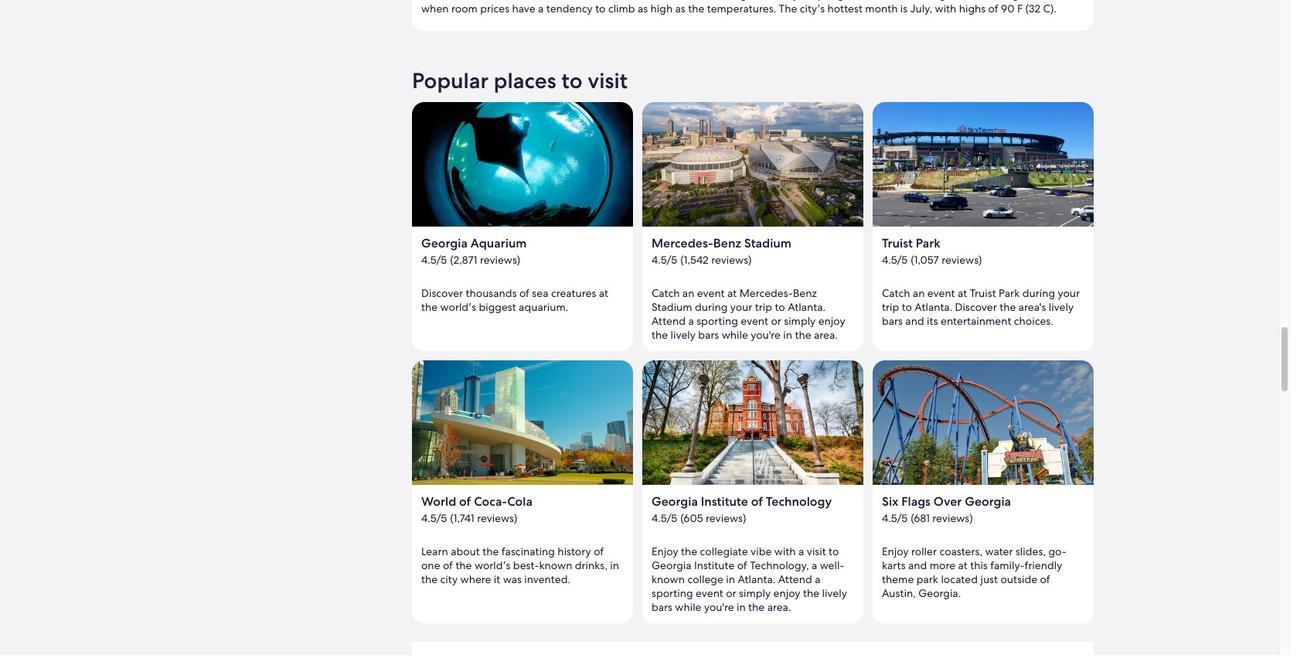 Task type: locate. For each thing, give the bounding box(es) containing it.
) inside world of coca-cola 4.5 /5 ( 1,741 reviews )
[[514, 511, 518, 525]]

1 vertical spatial visit
[[807, 544, 827, 558]]

six
[[883, 493, 899, 510]]

georgia
[[422, 235, 468, 251], [652, 493, 698, 510], [965, 493, 1012, 510], [652, 558, 692, 572]]

trip left its
[[883, 300, 900, 314]]

1 horizontal spatial catch
[[883, 286, 911, 300]]

1 vertical spatial area.
[[768, 600, 792, 614]]

institute left vibe
[[695, 558, 735, 572]]

your down mercedes-benz stadium 4.5 /5 ( 1,542 reviews )
[[731, 300, 753, 314]]

0 horizontal spatial sporting
[[652, 586, 694, 600]]

catch an event at mercedes-benz stadium during your trip to atlanta. attend a sporting event or simply enjoy the lively bars while you're in the area.
[[652, 286, 846, 342]]

1 horizontal spatial enjoy
[[883, 544, 909, 558]]

truist
[[883, 235, 913, 251], [970, 286, 997, 300]]

truist inside catch an event at truist park during your trip to atlanta. discover the area's lively bars and its entertainment choices.
[[970, 286, 997, 300]]

learn
[[422, 544, 448, 558]]

0 vertical spatial institute
[[701, 493, 749, 510]]

0 horizontal spatial mercedes-
[[652, 235, 714, 251]]

0 horizontal spatial or
[[726, 586, 737, 600]]

/5 left 2,871
[[437, 253, 447, 267]]

0 horizontal spatial while
[[676, 600, 702, 614]]

known
[[539, 558, 573, 572], [652, 572, 685, 586]]

georgia up 605 on the bottom right of page
[[652, 493, 698, 510]]

mercedes-benz stadium 4.5 /5 ( 1,542 reviews )
[[652, 235, 792, 267]]

reviews right 605 on the bottom right of page
[[706, 511, 743, 525]]

1 enjoy from the left
[[652, 544, 679, 558]]

4.5 down six
[[883, 511, 898, 525]]

) up "collegiate"
[[743, 511, 747, 525]]

enjoy for six
[[883, 544, 909, 558]]

atlanta.
[[788, 300, 826, 314], [915, 300, 953, 314], [738, 572, 776, 586]]

1 vertical spatial institute
[[695, 558, 735, 572]]

and left its
[[906, 314, 925, 328]]

1 vertical spatial benz
[[793, 286, 817, 300]]

of inside georgia institute of technology 4.5 /5 ( 605 reviews )
[[752, 493, 763, 510]]

0 horizontal spatial simply
[[739, 586, 771, 600]]

1 vertical spatial truist
[[970, 286, 997, 300]]

0 horizontal spatial enjoy
[[652, 544, 679, 558]]

reviews inside georgia aquarium 4.5 /5 ( 2,871 reviews )
[[480, 253, 517, 267]]

institute
[[701, 493, 749, 510], [695, 558, 735, 572]]

0 vertical spatial lively
[[1049, 300, 1074, 314]]

1 vertical spatial enjoy
[[774, 586, 801, 600]]

catch
[[652, 286, 680, 300], [883, 286, 911, 300]]

well-
[[820, 558, 845, 572]]

simply
[[785, 314, 816, 328], [739, 586, 771, 600]]

1 horizontal spatial simply
[[785, 314, 816, 328]]

georgia inside enjoy the collegiate vibe with a visit to georgia institute of technology, a well- known college in atlanta. attend a sporting event or simply enjoy the lively bars while you're in the area.
[[652, 558, 692, 572]]

) right 1,542
[[749, 253, 752, 267]]

to inside catch an event at truist park during your trip to atlanta. discover the area's lively bars and its entertainment choices.
[[902, 300, 913, 314]]

stadium
[[745, 235, 792, 251], [652, 300, 693, 314]]

0 horizontal spatial visit
[[588, 67, 628, 94]]

1 an from the left
[[683, 286, 695, 300]]

enjoy up the theme
[[883, 544, 909, 558]]

or inside enjoy the collegiate vibe with a visit to georgia institute of technology, a well- known college in atlanta. attend a sporting event or simply enjoy the lively bars while you're in the area.
[[726, 586, 737, 600]]

1 horizontal spatial area.
[[814, 328, 838, 342]]

more
[[930, 558, 956, 572]]

1 vertical spatial lively
[[671, 328, 696, 342]]

area's
[[1019, 300, 1047, 314]]

of up 1,741
[[460, 493, 471, 510]]

1 horizontal spatial benz
[[793, 286, 817, 300]]

0 horizontal spatial truist
[[883, 235, 913, 251]]

2 an from the left
[[913, 286, 925, 300]]

/5 inside georgia aquarium 4.5 /5 ( 2,871 reviews )
[[437, 253, 447, 267]]

0 horizontal spatial attend
[[652, 314, 686, 328]]

bars
[[883, 314, 903, 328], [699, 328, 720, 342], [652, 600, 673, 614]]

attend inside enjoy the collegiate vibe with a visit to georgia institute of technology, a well- known college in atlanta. attend a sporting event or simply enjoy the lively bars while you're in the area.
[[779, 572, 813, 586]]

attend down 1,542
[[652, 314, 686, 328]]

0 horizontal spatial atlanta.
[[738, 572, 776, 586]]

(
[[450, 253, 454, 267], [681, 253, 684, 267], [911, 253, 915, 267], [450, 511, 454, 525], [681, 511, 684, 525], [911, 511, 914, 525]]

of right outside
[[1041, 572, 1051, 586]]

georgia inside georgia institute of technology 4.5 /5 ( 605 reviews )
[[652, 493, 698, 510]]

1 catch from the left
[[652, 286, 680, 300]]

1 vertical spatial attend
[[779, 572, 813, 586]]

/5 inside world of coca-cola 4.5 /5 ( 1,741 reviews )
[[437, 511, 447, 525]]

1 horizontal spatial visit
[[807, 544, 827, 558]]

discover inside catch an event at truist park during your trip to atlanta. discover the area's lively bars and its entertainment choices.
[[956, 300, 998, 314]]

2 horizontal spatial atlanta.
[[915, 300, 953, 314]]

0 vertical spatial visit
[[588, 67, 628, 94]]

technology
[[766, 493, 832, 510]]

catch inside catch an event at truist park during your trip to atlanta. discover the area's lively bars and its entertainment choices.
[[883, 286, 911, 300]]

/5 inside georgia institute of technology 4.5 /5 ( 605 reviews )
[[667, 511, 678, 525]]

enjoy the collegiate vibe with a visit to georgia institute of technology, a well- known college in atlanta. attend a sporting event or simply enjoy the lively bars while you're in the area.
[[652, 544, 848, 614]]

/5 inside 'truist park 4.5 /5 ( 1,057 reviews )'
[[898, 253, 908, 267]]

1 horizontal spatial attend
[[779, 572, 813, 586]]

1 horizontal spatial truist
[[970, 286, 997, 300]]

places
[[494, 67, 557, 94]]

( inside mercedes-benz stadium 4.5 /5 ( 1,542 reviews )
[[681, 253, 684, 267]]

0 vertical spatial area.
[[814, 328, 838, 342]]

of inside enjoy the collegiate vibe with a visit to georgia institute of technology, a well- known college in atlanta. attend a sporting event or simply enjoy the lively bars while you're in the area.
[[738, 558, 748, 572]]

4.5 left 1,542
[[652, 253, 667, 267]]

its
[[927, 314, 939, 328]]

at right "creatures"
[[599, 286, 609, 300]]

2 horizontal spatial bars
[[883, 314, 903, 328]]

) up coasters,
[[970, 511, 974, 525]]

lively right area's
[[1049, 300, 1074, 314]]

/5 inside mercedes-benz stadium 4.5 /5 ( 1,542 reviews )
[[667, 253, 678, 267]]

0 horizontal spatial catch
[[652, 286, 680, 300]]

attend down with on the right bottom of page
[[779, 572, 813, 586]]

reviews inside mercedes-benz stadium 4.5 /5 ( 1,542 reviews )
[[712, 253, 749, 267]]

/5 down world
[[437, 511, 447, 525]]

) inside six flags over georgia 4.5 /5 ( 681 reviews )
[[970, 511, 974, 525]]

over
[[934, 493, 963, 510]]

just
[[981, 572, 999, 586]]

event inside catch an event at truist park during your trip to atlanta. discover the area's lively bars and its entertainment choices.
[[928, 286, 956, 300]]

visit
[[588, 67, 628, 94], [807, 544, 827, 558]]

reviews
[[480, 253, 517, 267], [712, 253, 749, 267], [942, 253, 979, 267], [477, 511, 514, 525], [706, 511, 743, 525], [933, 511, 970, 525]]

a
[[689, 314, 694, 328], [799, 544, 805, 558], [812, 558, 818, 572], [815, 572, 821, 586]]

area. inside catch an event at mercedes-benz stadium during your trip to atlanta. attend a sporting event or simply enjoy the lively bars while you're in the area.
[[814, 328, 838, 342]]

during inside catch an event at mercedes-benz stadium during your trip to atlanta. attend a sporting event or simply enjoy the lively bars while you're in the area.
[[695, 300, 728, 314]]

lively down well- at bottom
[[823, 586, 848, 600]]

or inside catch an event at mercedes-benz stadium during your trip to atlanta. attend a sporting event or simply enjoy the lively bars while you're in the area.
[[771, 314, 782, 328]]

1 horizontal spatial while
[[722, 328, 749, 342]]

creatures
[[551, 286, 597, 300]]

1 vertical spatial mercedes-
[[740, 286, 793, 300]]

0 horizontal spatial benz
[[714, 235, 742, 251]]

enjoy roller coasters, water slides, go- karts and more at this family-friendly theme park located just outside of austin, georgia.
[[883, 544, 1067, 600]]

at
[[599, 286, 609, 300], [728, 286, 737, 300], [958, 286, 968, 300], [959, 558, 968, 572]]

1 horizontal spatial trip
[[883, 300, 900, 314]]

0 vertical spatial enjoy
[[819, 314, 846, 328]]

austin,
[[883, 586, 916, 600]]

( inside 'truist park 4.5 /5 ( 1,057 reviews )'
[[911, 253, 915, 267]]

0 horizontal spatial trip
[[756, 300, 773, 314]]

0 horizontal spatial known
[[539, 558, 573, 572]]

0 vertical spatial benz
[[714, 235, 742, 251]]

of left 'technology'
[[752, 493, 763, 510]]

and
[[906, 314, 925, 328], [909, 558, 928, 572]]

1 vertical spatial or
[[726, 586, 737, 600]]

1 vertical spatial park
[[999, 286, 1020, 300]]

0 horizontal spatial discover
[[422, 286, 463, 300]]

a inside catch an event at mercedes-benz stadium during your trip to atlanta. attend a sporting event or simply enjoy the lively bars while you're in the area.
[[689, 314, 694, 328]]

visit inside enjoy the collegiate vibe with a visit to georgia institute of technology, a well- known college in atlanta. attend a sporting event or simply enjoy the lively bars while you're in the area.
[[807, 544, 827, 558]]

catch inside catch an event at mercedes-benz stadium during your trip to atlanta. attend a sporting event or simply enjoy the lively bars while you're in the area.
[[652, 286, 680, 300]]

enjoy for georgia
[[652, 544, 679, 558]]

park inside 'truist park 4.5 /5 ( 1,057 reviews )'
[[916, 235, 941, 251]]

1 trip from the left
[[756, 300, 773, 314]]

/5
[[437, 253, 447, 267], [667, 253, 678, 267], [898, 253, 908, 267], [437, 511, 447, 525], [667, 511, 678, 525], [898, 511, 908, 525]]

2 trip from the left
[[883, 300, 900, 314]]

reviews right 1,542
[[712, 253, 749, 267]]

an down 1,542
[[683, 286, 695, 300]]

coasters,
[[940, 544, 983, 558]]

of
[[520, 286, 530, 300], [460, 493, 471, 510], [752, 493, 763, 510], [594, 544, 604, 558], [443, 558, 453, 572], [738, 558, 748, 572], [1041, 572, 1051, 586]]

2 horizontal spatial lively
[[1049, 300, 1074, 314]]

0 horizontal spatial your
[[731, 300, 753, 314]]

trip inside catch an event at truist park during your trip to atlanta. discover the area's lively bars and its entertainment choices.
[[883, 300, 900, 314]]

1,741
[[454, 511, 475, 525]]

simply inside enjoy the collegiate vibe with a visit to georgia institute of technology, a well- known college in atlanta. attend a sporting event or simply enjoy the lively bars while you're in the area.
[[739, 586, 771, 600]]

friendly
[[1025, 558, 1063, 572]]

in inside learn about the fascinating history of one of the world's best-known drinks, in the city where it was invented.
[[611, 558, 620, 572]]

georgia aquarium which includes marine life image
[[412, 102, 633, 227]]

truist park 4.5 /5 ( 1,057 reviews )
[[883, 235, 983, 267]]

0 vertical spatial while
[[722, 328, 749, 342]]

1 horizontal spatial enjoy
[[819, 314, 846, 328]]

reviews down coca-
[[477, 511, 514, 525]]

1 vertical spatial and
[[909, 558, 928, 572]]

the new home of the atlanta braves.  mlb is made up of 30 teams and we have been on a mission to attend a game at each of the stadiums. today, we accomplished that goal! image
[[873, 102, 1094, 227]]

0 vertical spatial or
[[771, 314, 782, 328]]

enjoy left "collegiate"
[[652, 544, 679, 558]]

at left this
[[959, 558, 968, 572]]

0 vertical spatial and
[[906, 314, 925, 328]]

2 catch from the left
[[883, 286, 911, 300]]

flags
[[902, 493, 931, 510]]

0 horizontal spatial bars
[[652, 600, 673, 614]]

1 horizontal spatial an
[[913, 286, 925, 300]]

mercedes-
[[652, 235, 714, 251], [740, 286, 793, 300]]

at down mercedes-benz stadium 4.5 /5 ( 1,542 reviews )
[[728, 286, 737, 300]]

bars inside enjoy the collegiate vibe with a visit to georgia institute of technology, a well- known college in atlanta. attend a sporting event or simply enjoy the lively bars while you're in the area.
[[652, 600, 673, 614]]

georgia up 2,871
[[422, 235, 468, 251]]

1 horizontal spatial lively
[[823, 586, 848, 600]]

1 horizontal spatial park
[[999, 286, 1020, 300]]

roller
[[912, 544, 937, 558]]

your right area's
[[1058, 286, 1081, 300]]

discover down 2,871
[[422, 286, 463, 300]]

1 horizontal spatial discover
[[956, 300, 998, 314]]

1 vertical spatial while
[[676, 600, 702, 614]]

1 horizontal spatial you're
[[751, 328, 781, 342]]

this
[[971, 558, 988, 572]]

catch for mercedes-benz stadium
[[652, 286, 680, 300]]

thousands
[[466, 286, 517, 300]]

0 horizontal spatial enjoy
[[774, 586, 801, 600]]

1 horizontal spatial sporting
[[697, 314, 739, 328]]

0 horizontal spatial during
[[695, 300, 728, 314]]

/5 inside six flags over georgia 4.5 /5 ( 681 reviews )
[[898, 511, 908, 525]]

1 vertical spatial you're
[[705, 600, 734, 614]]

six flags over georgia 4.5 /5 ( 681 reviews )
[[883, 493, 1012, 525]]

1 horizontal spatial your
[[1058, 286, 1081, 300]]

world
[[422, 493, 457, 510]]

reviews down over
[[933, 511, 970, 525]]

benz
[[714, 235, 742, 251], [793, 286, 817, 300]]

0 horizontal spatial area.
[[768, 600, 792, 614]]

4.5 inside mercedes-benz stadium 4.5 /5 ( 1,542 reviews )
[[652, 253, 667, 267]]

1 vertical spatial sporting
[[652, 586, 694, 600]]

0 horizontal spatial an
[[683, 286, 695, 300]]

0 vertical spatial simply
[[785, 314, 816, 328]]

institute inside georgia institute of technology 4.5 /5 ( 605 reviews )
[[701, 493, 749, 510]]

stadium inside mercedes-benz stadium 4.5 /5 ( 1,542 reviews )
[[745, 235, 792, 251]]

/5 left 605 on the bottom right of page
[[667, 511, 678, 525]]

trip
[[756, 300, 773, 314], [883, 300, 900, 314]]

an down '1,057'
[[913, 286, 925, 300]]

0 vertical spatial truist
[[883, 235, 913, 251]]

popular places to visit
[[412, 67, 628, 94]]

4.5 down world
[[422, 511, 437, 525]]

invented.
[[525, 572, 571, 586]]

aquarium.
[[519, 300, 569, 314]]

attend inside catch an event at mercedes-benz stadium during your trip to atlanta. attend a sporting event or simply enjoy the lively bars while you're in the area.
[[652, 314, 686, 328]]

georgia right over
[[965, 493, 1012, 510]]

of left vibe
[[738, 558, 748, 572]]

and right karts
[[909, 558, 928, 572]]

lively down 1,542
[[671, 328, 696, 342]]

georgia down 605 on the bottom right of page
[[652, 558, 692, 572]]

reviews inside 'truist park 4.5 /5 ( 1,057 reviews )'
[[942, 253, 979, 267]]

1 vertical spatial stadium
[[652, 300, 693, 314]]

in
[[784, 328, 793, 342], [611, 558, 620, 572], [727, 572, 736, 586], [737, 600, 746, 614]]

0 vertical spatial park
[[916, 235, 941, 251]]

enjoy inside enjoy the collegiate vibe with a visit to georgia institute of technology, a well- known college in atlanta. attend a sporting event or simply enjoy the lively bars while you're in the area.
[[652, 544, 679, 558]]

1 horizontal spatial bars
[[699, 328, 720, 342]]

4.5 left 2,871
[[422, 253, 437, 267]]

an for park
[[913, 286, 925, 300]]

4.5 left 605 on the bottom right of page
[[652, 511, 667, 525]]

) up catch an event at truist park during your trip to atlanta. discover the area's lively bars and its entertainment choices.
[[979, 253, 983, 267]]

during down 1,542
[[695, 300, 728, 314]]

0 vertical spatial attend
[[652, 314, 686, 328]]

mercedes-benz stadium image
[[643, 102, 864, 227]]

) down aquarium
[[517, 253, 521, 267]]

trip down mercedes-benz stadium 4.5 /5 ( 1,542 reviews )
[[756, 300, 773, 314]]

an
[[683, 286, 695, 300], [913, 286, 925, 300]]

discover inside discover thousands of sea creatures at the world's biggest aquarium.
[[422, 286, 463, 300]]

mercedes- up 1,542
[[652, 235, 714, 251]]

during up choices.
[[1023, 286, 1056, 300]]

reviews right '1,057'
[[942, 253, 979, 267]]

0 horizontal spatial you're
[[705, 600, 734, 614]]

world's inside learn about the fascinating history of one of the world's best-known drinks, in the city where it was invented.
[[475, 558, 511, 572]]

) down the "cola"
[[514, 511, 518, 525]]

learn about the fascinating history of one of the world's best-known drinks, in the city where it was invented.
[[422, 544, 620, 586]]

enjoy inside enjoy roller coasters, water slides, go- karts and more at this family-friendly theme park located just outside of austin, georgia.
[[883, 544, 909, 558]]

/5 left 1,542
[[667, 253, 678, 267]]

benz inside catch an event at mercedes-benz stadium during your trip to atlanta. attend a sporting event or simply enjoy the lively bars while you're in the area.
[[793, 286, 817, 300]]

lively
[[1049, 300, 1074, 314], [671, 328, 696, 342], [823, 586, 848, 600]]

and inside catch an event at truist park during your trip to atlanta. discover the area's lively bars and its entertainment choices.
[[906, 314, 925, 328]]

while
[[722, 328, 749, 342], [676, 600, 702, 614]]

4.5 inside georgia aquarium 4.5 /5 ( 2,871 reviews )
[[422, 253, 437, 267]]

of right "one"
[[443, 558, 453, 572]]

sporting
[[697, 314, 739, 328], [652, 586, 694, 600]]

stadium up catch an event at mercedes-benz stadium during your trip to atlanta. attend a sporting event or simply enjoy the lively bars while you're in the area.
[[745, 235, 792, 251]]

you're
[[751, 328, 781, 342], [705, 600, 734, 614]]

1 vertical spatial world's
[[475, 558, 511, 572]]

lively inside catch an event at truist park during your trip to atlanta. discover the area's lively bars and its entertainment choices.
[[1049, 300, 1074, 314]]

2 vertical spatial lively
[[823, 586, 848, 600]]

0 horizontal spatial park
[[916, 235, 941, 251]]

1 horizontal spatial during
[[1023, 286, 1056, 300]]

enjoy
[[819, 314, 846, 328], [774, 586, 801, 600]]

2 enjoy from the left
[[883, 544, 909, 558]]

during
[[1023, 286, 1056, 300], [695, 300, 728, 314]]

reviews down aquarium
[[480, 253, 517, 267]]

where
[[461, 572, 491, 586]]

1 horizontal spatial known
[[652, 572, 685, 586]]

institute inside enjoy the collegiate vibe with a visit to georgia institute of technology, a well- known college in atlanta. attend a sporting event or simply enjoy the lively bars while you're in the area.
[[695, 558, 735, 572]]

0 vertical spatial mercedes-
[[652, 235, 714, 251]]

( inside georgia aquarium 4.5 /5 ( 2,871 reviews )
[[450, 253, 454, 267]]

at up entertainment
[[958, 286, 968, 300]]

1 horizontal spatial stadium
[[745, 235, 792, 251]]

1 vertical spatial simply
[[739, 586, 771, 600]]

area.
[[814, 328, 838, 342], [768, 600, 792, 614]]

0 vertical spatial world's
[[441, 300, 476, 314]]

georgia inside georgia aquarium 4.5 /5 ( 2,871 reviews )
[[422, 235, 468, 251]]

/5 left '1,057'
[[898, 253, 908, 267]]

event
[[698, 286, 725, 300], [928, 286, 956, 300], [741, 314, 769, 328], [696, 586, 724, 600]]

world's inside discover thousands of sea creatures at the world's biggest aquarium.
[[441, 300, 476, 314]]

4.5 left '1,057'
[[883, 253, 898, 267]]

( inside world of coca-cola 4.5 /5 ( 1,741 reviews )
[[450, 511, 454, 525]]

1 horizontal spatial atlanta.
[[788, 300, 826, 314]]

1 horizontal spatial mercedes-
[[740, 286, 793, 300]]

0 horizontal spatial stadium
[[652, 300, 693, 314]]

or
[[771, 314, 782, 328], [726, 586, 737, 600]]

0 vertical spatial stadium
[[745, 235, 792, 251]]

to inside catch an event at mercedes-benz stadium during your trip to atlanta. attend a sporting event or simply enjoy the lively bars while you're in the area.
[[775, 300, 786, 314]]

0 horizontal spatial lively
[[671, 328, 696, 342]]

institute up 605 on the bottom right of page
[[701, 493, 749, 510]]

park
[[916, 235, 941, 251], [999, 286, 1020, 300]]

simply inside catch an event at mercedes-benz stadium during your trip to atlanta. attend a sporting event or simply enjoy the lively bars while you're in the area.
[[785, 314, 816, 328]]

of left sea
[[520, 286, 530, 300]]

an inside catch an event at mercedes-benz stadium during your trip to atlanta. attend a sporting event or simply enjoy the lively bars while you're in the area.
[[683, 286, 695, 300]]

enjoy
[[652, 544, 679, 558], [883, 544, 909, 558]]

a down 1,542
[[689, 314, 694, 328]]

attend
[[652, 314, 686, 328], [779, 572, 813, 586]]

mercedes- down mercedes-benz stadium 4.5 /5 ( 1,542 reviews )
[[740, 286, 793, 300]]

catch down 'truist park 4.5 /5 ( 1,057 reviews )'
[[883, 286, 911, 300]]

0 vertical spatial sporting
[[697, 314, 739, 328]]

park up choices.
[[999, 286, 1020, 300]]

stadium down 1,542
[[652, 300, 693, 314]]

/5 left 681
[[898, 511, 908, 525]]

1,542
[[684, 253, 709, 267]]

1 horizontal spatial or
[[771, 314, 782, 328]]

park up '1,057'
[[916, 235, 941, 251]]

trip inside catch an event at mercedes-benz stadium during your trip to atlanta. attend a sporting event or simply enjoy the lively bars while you're in the area.
[[756, 300, 773, 314]]

an inside catch an event at truist park during your trip to atlanta. discover the area's lively bars and its entertainment choices.
[[913, 286, 925, 300]]

to
[[562, 67, 583, 94], [775, 300, 786, 314], [902, 300, 913, 314], [829, 544, 840, 558]]

discover right its
[[956, 300, 998, 314]]

world's
[[441, 300, 476, 314], [475, 558, 511, 572]]

catch down mercedes-benz stadium 4.5 /5 ( 1,542 reviews )
[[652, 286, 680, 300]]

0 vertical spatial you're
[[751, 328, 781, 342]]



Task type: vqa. For each thing, say whether or not it's contained in the screenshot.


Task type: describe. For each thing, give the bounding box(es) containing it.
4.5 inside georgia institute of technology 4.5 /5 ( 605 reviews )
[[652, 511, 667, 525]]

bars inside catch an event at truist park during your trip to atlanta. discover the area's lively bars and its entertainment choices.
[[883, 314, 903, 328]]

you're inside catch an event at mercedes-benz stadium during your trip to atlanta. attend a sporting event or simply enjoy the lively bars while you're in the area.
[[751, 328, 781, 342]]

during inside catch an event at truist park during your trip to atlanta. discover the area's lively bars and its entertainment choices.
[[1023, 286, 1056, 300]]

enjoy inside catch an event at mercedes-benz stadium during your trip to atlanta. attend a sporting event or simply enjoy the lively bars while you're in the area.
[[819, 314, 846, 328]]

you're inside enjoy the collegiate vibe with a visit to georgia institute of technology, a well- known college in atlanta. attend a sporting event or simply enjoy the lively bars while you're in the area.
[[705, 600, 734, 614]]

technology,
[[750, 558, 809, 572]]

slides,
[[1016, 544, 1047, 558]]

atlanta. inside enjoy the collegiate vibe with a visit to georgia institute of technology, a well- known college in atlanta. attend a sporting event or simply enjoy the lively bars while you're in the area.
[[738, 572, 776, 586]]

world of coca-cola 4.5 /5 ( 1,741 reviews )
[[422, 493, 533, 525]]

fascinating
[[502, 544, 555, 558]]

georgia institute of technology image
[[643, 360, 864, 485]]

history
[[558, 544, 592, 558]]

water
[[986, 544, 1014, 558]]

atlanta. inside catch an event at mercedes-benz stadium during your trip to atlanta. attend a sporting event or simply enjoy the lively bars while you're in the area.
[[788, 300, 826, 314]]

to inside enjoy the collegiate vibe with a visit to georgia institute of technology, a well- known college in atlanta. attend a sporting event or simply enjoy the lively bars while you're in the area.
[[829, 544, 840, 558]]

georgia.
[[919, 586, 962, 600]]

lively inside catch an event at mercedes-benz stadium during your trip to atlanta. attend a sporting event or simply enjoy the lively bars while you're in the area.
[[671, 328, 696, 342]]

of inside enjoy roller coasters, water slides, go- karts and more at this family-friendly theme park located just outside of austin, georgia.
[[1041, 572, 1051, 586]]

605
[[684, 511, 704, 525]]

at inside catch an event at mercedes-benz stadium during your trip to atlanta. attend a sporting event or simply enjoy the lively bars while you're in the area.
[[728, 286, 737, 300]]

atlanta. inside catch an event at truist park during your trip to atlanta. discover the area's lively bars and its entertainment choices.
[[915, 300, 953, 314]]

one
[[422, 558, 441, 572]]

was
[[503, 572, 522, 586]]

drinks,
[[575, 558, 608, 572]]

reviews inside six flags over georgia 4.5 /5 ( 681 reviews )
[[933, 511, 970, 525]]

of inside discover thousands of sea creatures at the world's biggest aquarium.
[[520, 286, 530, 300]]

while inside enjoy the collegiate vibe with a visit to georgia institute of technology, a well- known college in atlanta. attend a sporting event or simply enjoy the lively bars while you're in the area.
[[676, 600, 702, 614]]

at inside catch an event at truist park during your trip to atlanta. discover the area's lively bars and its entertainment choices.
[[958, 286, 968, 300]]

biggest
[[479, 300, 516, 314]]

truist inside 'truist park 4.5 /5 ( 1,057 reviews )'
[[883, 235, 913, 251]]

bars inside catch an event at mercedes-benz stadium during your trip to atlanta. attend a sporting event or simply enjoy the lively bars while you're in the area.
[[699, 328, 720, 342]]

georgia institute of technology 4.5 /5 ( 605 reviews )
[[652, 493, 832, 525]]

sporting inside enjoy the collegiate vibe with a visit to georgia institute of technology, a well- known college in atlanta. attend a sporting event or simply enjoy the lively bars while you're in the area.
[[652, 586, 694, 600]]

best-
[[513, 558, 539, 572]]

sea
[[532, 286, 549, 300]]

karts
[[883, 558, 906, 572]]

) inside georgia aquarium 4.5 /5 ( 2,871 reviews )
[[517, 253, 521, 267]]

your inside catch an event at mercedes-benz stadium during your trip to atlanta. attend a sporting event or simply enjoy the lively bars while you're in the area.
[[731, 300, 753, 314]]

4.5 inside six flags over georgia 4.5 /5 ( 681 reviews )
[[883, 511, 898, 525]]

go-
[[1049, 544, 1067, 558]]

sporting inside catch an event at mercedes-benz stadium during your trip to atlanta. attend a sporting event or simply enjoy the lively bars while you're in the area.
[[697, 314, 739, 328]]

a right with on the right bottom of page
[[799, 544, 805, 558]]

catch an event at truist park during your trip to atlanta. discover the area's lively bars and its entertainment choices.
[[883, 286, 1081, 328]]

) inside 'truist park 4.5 /5 ( 1,057 reviews )'
[[979, 253, 983, 267]]

park
[[917, 572, 939, 586]]

known inside enjoy the collegiate vibe with a visit to georgia institute of technology, a well- known college in atlanta. attend a sporting event or simply enjoy the lively bars while you're in the area.
[[652, 572, 685, 586]]

while inside catch an event at mercedes-benz stadium during your trip to atlanta. attend a sporting event or simply enjoy the lively bars while you're in the area.
[[722, 328, 749, 342]]

reviews inside georgia institute of technology 4.5 /5 ( 605 reviews )
[[706, 511, 743, 525]]

at inside discover thousands of sea creatures at the world's biggest aquarium.
[[599, 286, 609, 300]]

popular
[[412, 67, 489, 94]]

1,057
[[915, 253, 940, 267]]

2,871
[[454, 253, 478, 267]]

discover thousands of sea creatures at the world's biggest aquarium.
[[422, 286, 609, 314]]

area. inside enjoy the collegiate vibe with a visit to georgia institute of technology, a well- known college in atlanta. attend a sporting event or simply enjoy the lively bars while you're in the area.
[[768, 600, 792, 614]]

4.5 inside 'truist park 4.5 /5 ( 1,057 reviews )'
[[883, 253, 898, 267]]

about
[[451, 544, 480, 558]]

located
[[942, 572, 978, 586]]

theme
[[883, 572, 914, 586]]

city
[[441, 572, 458, 586]]

benz inside mercedes-benz stadium 4.5 /5 ( 1,542 reviews )
[[714, 235, 742, 251]]

georgia aquarium 4.5 /5 ( 2,871 reviews )
[[422, 235, 527, 267]]

entertainment
[[941, 314, 1012, 328]]

( inside six flags over georgia 4.5 /5 ( 681 reviews )
[[911, 511, 914, 525]]

vibe
[[751, 544, 772, 558]]

six flags over georgia which includes signage and rides image
[[873, 360, 1094, 485]]

an for benz
[[683, 286, 695, 300]]

your inside catch an event at truist park during your trip to atlanta. discover the area's lively bars and its entertainment choices.
[[1058, 286, 1081, 300]]

coca-
[[474, 493, 508, 510]]

georgia inside six flags over georgia 4.5 /5 ( 681 reviews )
[[965, 493, 1012, 510]]

enjoy inside enjoy the collegiate vibe with a visit to georgia institute of technology, a well- known college in atlanta. attend a sporting event or simply enjoy the lively bars while you're in the area.
[[774, 586, 801, 600]]

family-
[[991, 558, 1025, 572]]

cola
[[508, 493, 533, 510]]

event inside enjoy the collegiate vibe with a visit to georgia institute of technology, a well- known college in atlanta. attend a sporting event or simply enjoy the lively bars while you're in the area.
[[696, 586, 724, 600]]

and inside enjoy roller coasters, water slides, go- karts and more at this family-friendly theme park located just outside of austin, georgia.
[[909, 558, 928, 572]]

) inside mercedes-benz stadium 4.5 /5 ( 1,542 reviews )
[[749, 253, 752, 267]]

college
[[688, 572, 724, 586]]

lively inside enjoy the collegiate vibe with a visit to georgia institute of technology, a well- known college in atlanta. attend a sporting event or simply enjoy the lively bars while you're in the area.
[[823, 586, 848, 600]]

of right history on the bottom
[[594, 544, 604, 558]]

outside
[[1001, 572, 1038, 586]]

mercedes- inside mercedes-benz stadium 4.5 /5 ( 1,542 reviews )
[[652, 235, 714, 251]]

known inside learn about the fascinating history of one of the world's best-known drinks, in the city where it was invented.
[[539, 558, 573, 572]]

park inside catch an event at truist park during your trip to atlanta. discover the area's lively bars and its entertainment choices.
[[999, 286, 1020, 300]]

world of coca cola featuring a city, city views and skyline image
[[412, 360, 633, 485]]

a left well- at bottom
[[812, 558, 818, 572]]

in inside catch an event at mercedes-benz stadium during your trip to atlanta. attend a sporting event or simply enjoy the lively bars while you're in the area.
[[784, 328, 793, 342]]

it
[[494, 572, 501, 586]]

catch for truist park
[[883, 286, 911, 300]]

at inside enjoy roller coasters, water slides, go- karts and more at this family-friendly theme park located just outside of austin, georgia.
[[959, 558, 968, 572]]

the inside catch an event at truist park during your trip to atlanta. discover the area's lively bars and its entertainment choices.
[[1000, 300, 1017, 314]]

( inside georgia institute of technology 4.5 /5 ( 605 reviews )
[[681, 511, 684, 525]]

4.5 inside world of coca-cola 4.5 /5 ( 1,741 reviews )
[[422, 511, 437, 525]]

collegiate
[[700, 544, 748, 558]]

choices.
[[1015, 314, 1054, 328]]

681
[[914, 511, 930, 525]]

aquarium
[[471, 235, 527, 251]]

reviews inside world of coca-cola 4.5 /5 ( 1,741 reviews )
[[477, 511, 514, 525]]

a right "technology,"
[[815, 572, 821, 586]]

the inside discover thousands of sea creatures at the world's biggest aquarium.
[[422, 300, 438, 314]]

mercedes- inside catch an event at mercedes-benz stadium during your trip to atlanta. attend a sporting event or simply enjoy the lively bars while you're in the area.
[[740, 286, 793, 300]]

with
[[775, 544, 796, 558]]

stadium inside catch an event at mercedes-benz stadium during your trip to atlanta. attend a sporting event or simply enjoy the lively bars while you're in the area.
[[652, 300, 693, 314]]

) inside georgia institute of technology 4.5 /5 ( 605 reviews )
[[743, 511, 747, 525]]



